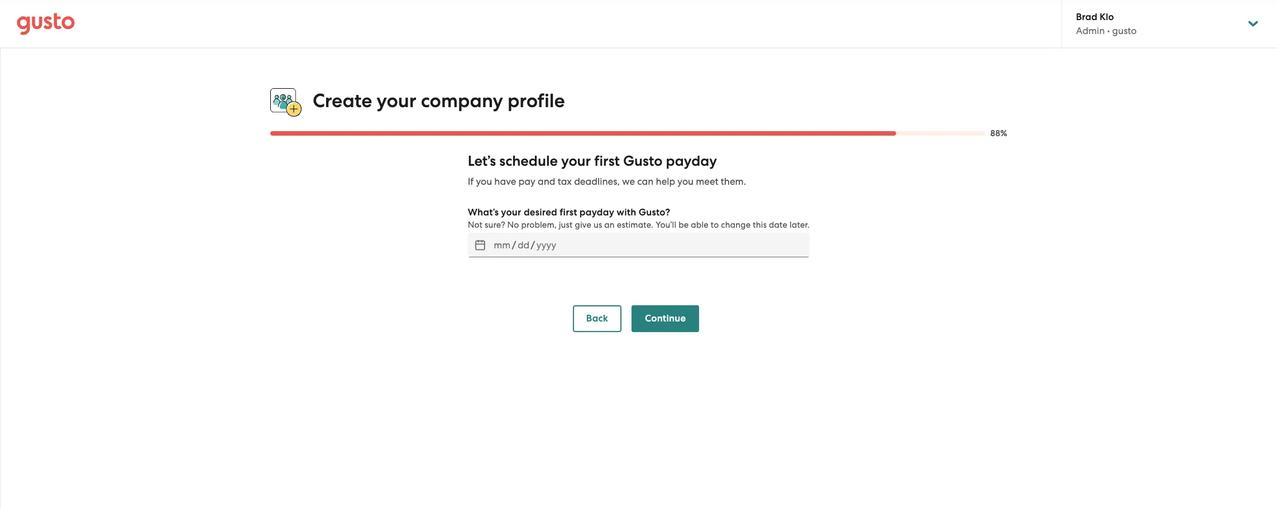 Task type: vqa. For each thing, say whether or not it's contained in the screenshot.
with
yes



Task type: locate. For each thing, give the bounding box(es) containing it.
your inside what's your desired first payday with gusto? not sure? no problem, just give us an estimate. you'll be able to change this date later.
[[501, 207, 522, 219]]

brad klo admin • gusto
[[1077, 11, 1137, 36]]

2 you from the left
[[678, 176, 694, 187]]

•
[[1108, 25, 1110, 36]]

klo
[[1100, 11, 1114, 23]]

payday
[[666, 153, 717, 170], [580, 207, 615, 219]]

0 horizontal spatial payday
[[580, 207, 615, 219]]

admin
[[1077, 25, 1105, 36]]

meet
[[696, 176, 719, 187]]

change
[[721, 220, 751, 230]]

sure?
[[485, 220, 505, 230]]

if you have pay and tax deadlines, we can help you meet them.
[[468, 176, 746, 187]]

can
[[638, 176, 654, 187]]

1 horizontal spatial first
[[595, 153, 620, 170]]

able
[[691, 220, 709, 230]]

0 horizontal spatial your
[[377, 89, 417, 112]]

/ down problem,
[[531, 240, 535, 251]]

just
[[559, 220, 573, 230]]

1 horizontal spatial you
[[678, 176, 694, 187]]

your up no
[[501, 207, 522, 219]]

Year (yyyy) field
[[535, 236, 558, 254]]

Day (dd) field
[[517, 236, 531, 254]]

first
[[595, 153, 620, 170], [560, 207, 577, 219]]

desired
[[524, 207, 558, 219]]

first up just at left
[[560, 207, 577, 219]]

first up the 'if you have pay and tax deadlines, we can help you meet them.'
[[595, 153, 620, 170]]

0 vertical spatial first
[[595, 153, 620, 170]]

/
[[512, 240, 517, 251], [531, 240, 535, 251]]

your up tax at the top
[[561, 153, 591, 170]]

what's your desired first payday with gusto? not sure? no problem, just give us an estimate. you'll be able to change this date later.
[[468, 207, 810, 230]]

1 horizontal spatial your
[[501, 207, 522, 219]]

you
[[476, 176, 492, 187], [678, 176, 694, 187]]

1 horizontal spatial /
[[531, 240, 535, 251]]

let's
[[468, 153, 496, 170]]

0 horizontal spatial first
[[560, 207, 577, 219]]

with
[[617, 207, 637, 219]]

0 horizontal spatial /
[[512, 240, 517, 251]]

0 vertical spatial your
[[377, 89, 417, 112]]

give
[[575, 220, 592, 230]]

0 vertical spatial payday
[[666, 153, 717, 170]]

create your company profile
[[313, 89, 565, 112]]

first for payday
[[560, 207, 577, 219]]

not
[[468, 220, 483, 230]]

estimate.
[[617, 220, 654, 230]]

you right "if"
[[476, 176, 492, 187]]

your
[[377, 89, 417, 112], [561, 153, 591, 170], [501, 207, 522, 219]]

1 vertical spatial your
[[561, 153, 591, 170]]

you'll
[[656, 220, 677, 230]]

gusto
[[623, 153, 663, 170]]

2 vertical spatial your
[[501, 207, 522, 219]]

schedule
[[500, 153, 558, 170]]

you right help
[[678, 176, 694, 187]]

let's schedule your first gusto payday
[[468, 153, 717, 170]]

brad
[[1077, 11, 1098, 23]]

your right create
[[377, 89, 417, 112]]

payday up us in the top of the page
[[580, 207, 615, 219]]

gusto
[[1113, 25, 1137, 36]]

continue
[[645, 313, 686, 325]]

payday up meet
[[666, 153, 717, 170]]

2 horizontal spatial your
[[561, 153, 591, 170]]

your for company
[[377, 89, 417, 112]]

your for desired
[[501, 207, 522, 219]]

1 horizontal spatial payday
[[666, 153, 717, 170]]

Month (mm) field
[[493, 236, 512, 254]]

1 vertical spatial payday
[[580, 207, 615, 219]]

payday inside what's your desired first payday with gusto? not sure? no problem, just give us an estimate. you'll be able to change this date later.
[[580, 207, 615, 219]]

first inside what's your desired first payday with gusto? not sure? no problem, just give us an estimate. you'll be able to change this date later.
[[560, 207, 577, 219]]

be
[[679, 220, 689, 230]]

create
[[313, 89, 372, 112]]

gusto?
[[639, 207, 671, 219]]

1 vertical spatial first
[[560, 207, 577, 219]]

0 horizontal spatial you
[[476, 176, 492, 187]]

/ down no
[[512, 240, 517, 251]]

continue button
[[632, 306, 700, 333]]



Task type: describe. For each thing, give the bounding box(es) containing it.
back link
[[573, 306, 622, 333]]

company
[[421, 89, 503, 112]]

them.
[[721, 176, 746, 187]]

deadlines,
[[574, 176, 620, 187]]

we
[[622, 176, 635, 187]]

and
[[538, 176, 556, 187]]

home image
[[17, 13, 75, 35]]

us
[[594, 220, 602, 230]]

if
[[468, 176, 474, 187]]

pay
[[519, 176, 536, 187]]

problem,
[[521, 220, 557, 230]]

an
[[605, 220, 615, 230]]

what's
[[468, 207, 499, 219]]

1 / from the left
[[512, 240, 517, 251]]

first for gusto
[[595, 153, 620, 170]]

have
[[495, 176, 516, 187]]

2 / from the left
[[531, 240, 535, 251]]

tax
[[558, 176, 572, 187]]

this
[[753, 220, 767, 230]]

back
[[586, 313, 608, 325]]

profile
[[508, 89, 565, 112]]

later.
[[790, 220, 810, 230]]

no
[[508, 220, 519, 230]]

date
[[769, 220, 788, 230]]

88%
[[991, 129, 1008, 139]]

1 you from the left
[[476, 176, 492, 187]]

help
[[656, 176, 676, 187]]

to
[[711, 220, 719, 230]]



